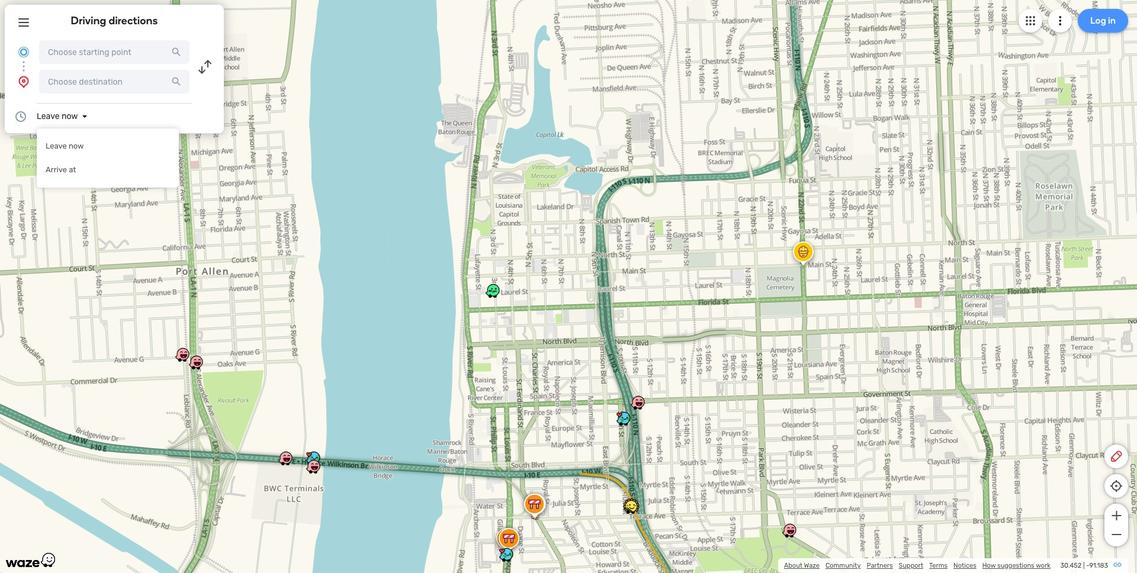 Task type: vqa. For each thing, say whether or not it's contained in the screenshot.
Leave now option
yes



Task type: locate. For each thing, give the bounding box(es) containing it.
terms
[[929, 562, 948, 570]]

partners
[[867, 562, 893, 570]]

partners link
[[867, 562, 893, 570]]

1 vertical spatial leave now
[[46, 142, 84, 150]]

1 vertical spatial leave
[[46, 142, 67, 150]]

leave up arrive
[[46, 142, 67, 150]]

driving
[[71, 14, 106, 27]]

Choose starting point text field
[[39, 40, 190, 64]]

terms link
[[929, 562, 948, 570]]

leave
[[37, 111, 60, 121], [46, 142, 67, 150]]

arrive
[[46, 165, 67, 174]]

support
[[899, 562, 923, 570]]

leave now
[[37, 111, 78, 121], [46, 142, 84, 150]]

community link
[[826, 562, 861, 570]]

arrive at
[[46, 165, 76, 174]]

clock image
[[14, 110, 28, 124]]

leave now right clock image
[[37, 111, 78, 121]]

now up the at
[[69, 142, 84, 150]]

leave right clock image
[[37, 111, 60, 121]]

1 vertical spatial now
[[69, 142, 84, 150]]

now inside option
[[69, 142, 84, 150]]

leave now up "arrive at"
[[46, 142, 84, 150]]

0 vertical spatial now
[[62, 111, 78, 121]]

support link
[[899, 562, 923, 570]]

link image
[[1113, 560, 1122, 570]]

-
[[1086, 562, 1090, 570]]

now up leave now option
[[62, 111, 78, 121]]

now
[[62, 111, 78, 121], [69, 142, 84, 150]]

current location image
[[17, 45, 31, 59]]

0 vertical spatial leave now
[[37, 111, 78, 121]]

work
[[1036, 562, 1051, 570]]

community
[[826, 562, 861, 570]]

zoom out image
[[1109, 528, 1124, 542]]



Task type: describe. For each thing, give the bounding box(es) containing it.
location image
[[17, 75, 31, 89]]

leave now option
[[37, 134, 179, 158]]

driving directions
[[71, 14, 158, 27]]

zoom in image
[[1109, 509, 1124, 523]]

30.452 | -91.183
[[1061, 562, 1108, 570]]

suggestions
[[997, 562, 1035, 570]]

notices
[[954, 562, 977, 570]]

30.452
[[1061, 562, 1082, 570]]

about waze link
[[784, 562, 820, 570]]

Choose destination text field
[[39, 70, 190, 94]]

how
[[983, 562, 996, 570]]

at
[[69, 165, 76, 174]]

leave now inside option
[[46, 142, 84, 150]]

pencil image
[[1109, 450, 1124, 464]]

leave inside option
[[46, 142, 67, 150]]

waze
[[804, 562, 820, 570]]

how suggestions work link
[[983, 562, 1051, 570]]

91.183
[[1090, 562, 1108, 570]]

directions
[[109, 14, 158, 27]]

arrive at option
[[37, 158, 179, 182]]

0 vertical spatial leave
[[37, 111, 60, 121]]

about waze community partners support terms notices how suggestions work
[[784, 562, 1051, 570]]

about
[[784, 562, 803, 570]]

notices link
[[954, 562, 977, 570]]

|
[[1083, 562, 1085, 570]]



